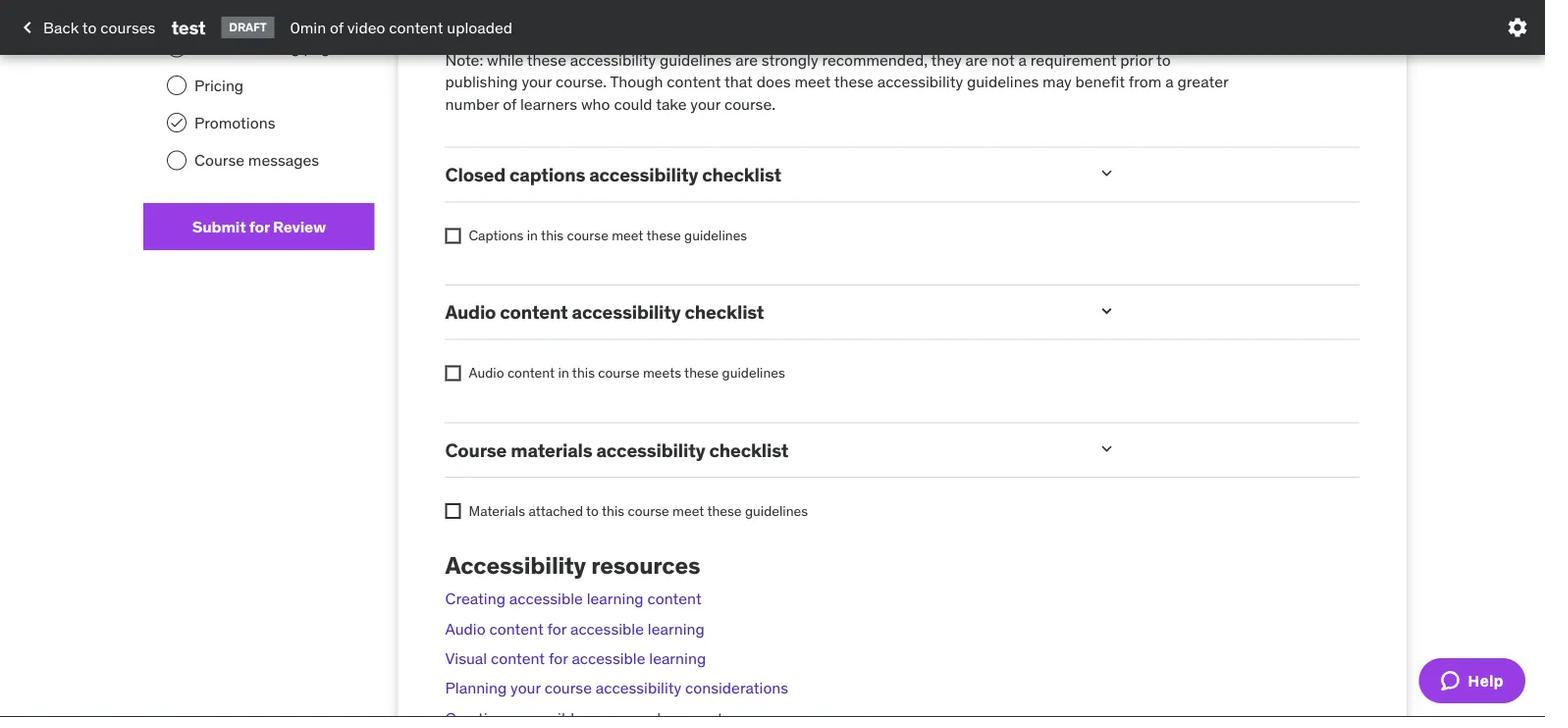 Task type: locate. For each thing, give the bounding box(es) containing it.
1 small image from the top
[[1097, 301, 1117, 321]]

completed image
[[169, 115, 185, 131]]

checklist for closed captions accessibility checklist
[[702, 163, 782, 186]]

0 horizontal spatial in
[[527, 227, 538, 244]]

for
[[249, 216, 270, 237], [547, 619, 567, 639], [549, 649, 568, 669]]

to
[[82, 17, 97, 37], [1157, 50, 1171, 70], [586, 502, 599, 520]]

a
[[1019, 50, 1027, 70], [1166, 72, 1174, 92]]

accessible up "visual content for accessible learning" link
[[571, 619, 644, 639]]

content up take
[[667, 72, 721, 92]]

2 incomplete image from the top
[[167, 75, 187, 95]]

this right 'captions'
[[541, 227, 564, 244]]

accessibility
[[570, 50, 656, 70], [878, 72, 963, 92], [589, 163, 698, 186], [572, 300, 681, 324], [597, 438, 706, 462], [596, 679, 682, 699]]

incomplete image inside course landing page link
[[167, 38, 187, 57]]

2 vertical spatial audio
[[445, 619, 486, 639]]

course settings image
[[1506, 16, 1530, 39]]

1 vertical spatial course.
[[725, 94, 776, 114]]

course.
[[556, 72, 607, 92], [725, 94, 776, 114]]

1 vertical spatial course
[[194, 150, 245, 170]]

guidelines down audio content accessibility checklist dropdown button
[[722, 365, 785, 382]]

2 vertical spatial accessible
[[572, 649, 646, 669]]

meet up "resources"
[[673, 502, 704, 520]]

draft
[[229, 19, 267, 35]]

meet inside note: while these accessibility guidelines are strongly recommended, they are not a requirement prior to publishing your course. though content that does meet these accessibility guidelines may benefit from a greater number of learners who could take your course.
[[795, 72, 831, 92]]

in down audio content accessibility checklist
[[558, 365, 569, 382]]

1 vertical spatial meet
[[612, 227, 644, 244]]

greater
[[1178, 72, 1229, 92]]

content up planning
[[491, 649, 545, 669]]

0 vertical spatial xsmall image
[[445, 228, 461, 244]]

for down audio content for accessible learning link at bottom
[[549, 649, 568, 669]]

these down course materials accessibility checklist 'dropdown button'
[[707, 502, 742, 520]]

xsmall image for audio content in this course meets these guidelines
[[445, 366, 461, 382]]

this down audio content accessibility checklist
[[572, 365, 595, 382]]

2 vertical spatial learning
[[649, 649, 706, 669]]

2 are from the left
[[966, 50, 988, 70]]

0 vertical spatial to
[[82, 17, 97, 37]]

incomplete image inside pricing link
[[167, 75, 187, 95]]

for left review
[[249, 216, 270, 237]]

page
[[304, 37, 339, 57]]

your
[[225, 1, 257, 21], [522, 72, 552, 92], [691, 94, 721, 114], [511, 679, 541, 699]]

0 vertical spatial accessible
[[510, 589, 583, 609]]

incomplete image for pricing
[[167, 75, 187, 95]]

accessibility resources creating accessible learning content audio content for accessible learning visual content for accessible learning planning your course accessibility considerations
[[445, 552, 789, 699]]

accessibility down "visual content for accessible learning" link
[[596, 679, 682, 699]]

1 xsmall image from the top
[[445, 228, 461, 244]]

review
[[273, 216, 326, 237]]

from
[[1129, 72, 1162, 92]]

meet down closed captions accessibility checklist
[[612, 227, 644, 244]]

0 vertical spatial a
[[1019, 50, 1027, 70]]

meets
[[643, 365, 682, 382]]

0 vertical spatial in
[[527, 227, 538, 244]]

2 horizontal spatial meet
[[795, 72, 831, 92]]

1 vertical spatial incomplete image
[[167, 75, 187, 95]]

xsmall image
[[445, 228, 461, 244], [445, 366, 461, 382], [445, 504, 461, 520]]

meet
[[795, 72, 831, 92], [612, 227, 644, 244], [673, 502, 704, 520]]

of up page
[[330, 17, 344, 37]]

1 vertical spatial to
[[1157, 50, 1171, 70]]

guidelines down not
[[967, 72, 1039, 92]]

these right meets
[[685, 365, 719, 382]]

strongly
[[762, 50, 819, 70]]

to right prior
[[1157, 50, 1171, 70]]

1 horizontal spatial are
[[966, 50, 988, 70]]

1 vertical spatial small image
[[1097, 439, 1117, 459]]

0 vertical spatial checklist
[[702, 163, 782, 186]]

submit for review button
[[143, 203, 375, 250]]

note: while these accessibility guidelines are strongly recommended, they are not a requirement prior to publishing your course. though content that does meet these accessibility guidelines may benefit from a greater number of learners who could take your course.
[[445, 50, 1229, 114]]

for down creating accessible learning content link
[[547, 619, 567, 639]]

1 vertical spatial for
[[547, 619, 567, 639]]

these down closed captions accessibility checklist
[[647, 227, 681, 244]]

incomplete image up completed element
[[167, 75, 187, 95]]

course up the materials
[[445, 438, 507, 462]]

0 vertical spatial audio
[[445, 300, 496, 324]]

0min of video content uploaded
[[290, 17, 513, 37]]

content up materials
[[508, 365, 555, 382]]

publishing
[[445, 72, 518, 92]]

captions
[[510, 163, 585, 186]]

1 horizontal spatial to
[[586, 502, 599, 520]]

0 horizontal spatial this
[[541, 227, 564, 244]]

course down promotions
[[194, 150, 245, 170]]

1 horizontal spatial meet
[[673, 502, 704, 520]]

1 vertical spatial of
[[503, 94, 517, 114]]

2 vertical spatial this
[[602, 502, 625, 520]]

guidelines up that
[[660, 50, 732, 70]]

for inside submit for review button
[[249, 216, 270, 237]]

resources
[[591, 552, 700, 581]]

of down publishing
[[503, 94, 517, 114]]

course down "visual content for accessible learning" link
[[545, 679, 592, 699]]

captions in this course meet these guidelines
[[469, 227, 747, 244]]

learning
[[587, 589, 644, 609], [648, 619, 705, 639], [649, 649, 706, 669]]

1 vertical spatial audio
[[469, 365, 504, 382]]

1 vertical spatial checklist
[[685, 300, 764, 324]]

content down "resources"
[[648, 589, 702, 609]]

2 xsmall image from the top
[[445, 366, 461, 382]]

course messages link
[[143, 142, 375, 180]]

incomplete image down "publish"
[[167, 38, 187, 57]]

to inside note: while these accessibility guidelines are strongly recommended, they are not a requirement prior to publishing your course. though content that does meet these accessibility guidelines may benefit from a greater number of learners who could take your course.
[[1157, 50, 1171, 70]]

to right the 'attached'
[[586, 502, 599, 520]]

pricing link
[[143, 67, 375, 104]]

recommended,
[[822, 50, 928, 70]]

course
[[194, 37, 245, 57], [194, 150, 245, 170], [445, 438, 507, 462]]

course. up who
[[556, 72, 607, 92]]

guidelines down course materials accessibility checklist 'dropdown button'
[[745, 502, 808, 520]]

2 vertical spatial course
[[445, 438, 507, 462]]

this for attached
[[602, 502, 625, 520]]

could
[[614, 94, 653, 114]]

xsmall image for materials attached to this course meet these guidelines
[[445, 504, 461, 520]]

your right planning
[[511, 679, 541, 699]]

0 vertical spatial small image
[[1097, 301, 1117, 321]]

accessible up audio content for accessible learning link at bottom
[[510, 589, 583, 609]]

uploaded
[[447, 17, 513, 37]]

promotions link
[[143, 104, 375, 142]]

0 vertical spatial incomplete image
[[167, 38, 187, 57]]

your up "learners"
[[522, 72, 552, 92]]

course. down that
[[725, 94, 776, 114]]

a right from
[[1166, 72, 1174, 92]]

are up that
[[736, 50, 758, 70]]

3 xsmall image from the top
[[445, 504, 461, 520]]

are left not
[[966, 50, 988, 70]]

2 vertical spatial to
[[586, 502, 599, 520]]

course left meets
[[598, 365, 640, 382]]

0 horizontal spatial of
[[330, 17, 344, 37]]

1 horizontal spatial of
[[503, 94, 517, 114]]

1 horizontal spatial this
[[572, 365, 595, 382]]

accessibility up captions in this course meet these guidelines
[[589, 163, 698, 186]]

back
[[43, 17, 79, 37]]

1 vertical spatial this
[[572, 365, 595, 382]]

to right back
[[82, 17, 97, 37]]

a right not
[[1019, 50, 1027, 70]]

xsmall image for captions in this course meet these guidelines
[[445, 228, 461, 244]]

2 vertical spatial checklist
[[709, 438, 789, 462]]

accessibility up the though
[[570, 50, 656, 70]]

0 vertical spatial this
[[541, 227, 564, 244]]

guidelines down closed captions accessibility checklist dropdown button
[[684, 227, 747, 244]]

attached
[[529, 502, 583, 520]]

captions
[[469, 227, 524, 244]]

materials
[[511, 438, 593, 462]]

accessible
[[510, 589, 583, 609], [571, 619, 644, 639], [572, 649, 646, 669]]

1 horizontal spatial in
[[558, 365, 569, 382]]

0 horizontal spatial to
[[82, 17, 97, 37]]

in right 'captions'
[[527, 227, 538, 244]]

are
[[736, 50, 758, 70], [966, 50, 988, 70]]

this
[[541, 227, 564, 244], [572, 365, 595, 382], [602, 502, 625, 520]]

1 vertical spatial a
[[1166, 72, 1174, 92]]

small image
[[1097, 301, 1117, 321], [1097, 439, 1117, 459]]

in
[[527, 227, 538, 244], [558, 365, 569, 382]]

0 horizontal spatial course.
[[556, 72, 607, 92]]

your right take
[[691, 94, 721, 114]]

course for course landing page
[[194, 37, 245, 57]]

guidelines
[[660, 50, 732, 70], [967, 72, 1039, 92], [684, 227, 747, 244], [722, 365, 785, 382], [745, 502, 808, 520]]

not
[[992, 50, 1015, 70]]

0 vertical spatial course.
[[556, 72, 607, 92]]

submit for review
[[192, 216, 326, 237]]

your up course landing page link
[[225, 1, 257, 21]]

incomplete image
[[167, 38, 187, 57], [167, 75, 187, 95]]

audio for audio content in this course meets these guidelines
[[469, 365, 504, 382]]

0 vertical spatial meet
[[795, 72, 831, 92]]

content
[[389, 17, 443, 37], [667, 72, 721, 92], [500, 300, 568, 324], [508, 365, 555, 382], [648, 589, 702, 609], [490, 619, 544, 639], [491, 649, 545, 669]]

checklist
[[702, 163, 782, 186], [685, 300, 764, 324], [709, 438, 789, 462]]

2 horizontal spatial this
[[602, 502, 625, 520]]

courses
[[100, 17, 156, 37]]

2 vertical spatial xsmall image
[[445, 504, 461, 520]]

0 horizontal spatial are
[[736, 50, 758, 70]]

1 incomplete image from the top
[[167, 38, 187, 57]]

audio
[[445, 300, 496, 324], [469, 365, 504, 382], [445, 619, 486, 639]]

2 small image from the top
[[1097, 439, 1117, 459]]

meet down strongly
[[795, 72, 831, 92]]

accessibility up audio content in this course meets these guidelines
[[572, 300, 681, 324]]

0 vertical spatial of
[[330, 17, 344, 37]]

pricing
[[194, 75, 244, 95]]

0 vertical spatial for
[[249, 216, 270, 237]]

of
[[330, 17, 344, 37], [503, 94, 517, 114]]

course down draft
[[194, 37, 245, 57]]

accessibility down they
[[878, 72, 963, 92]]

these
[[527, 50, 567, 70], [834, 72, 874, 92], [647, 227, 681, 244], [685, 365, 719, 382], [707, 502, 742, 520]]

2 horizontal spatial to
[[1157, 50, 1171, 70]]

0 vertical spatial course
[[194, 37, 245, 57]]

1 vertical spatial accessible
[[571, 619, 644, 639]]

1 vertical spatial xsmall image
[[445, 366, 461, 382]]

this right the 'attached'
[[602, 502, 625, 520]]

course
[[261, 1, 310, 21], [567, 227, 609, 244], [598, 365, 640, 382], [628, 502, 669, 520], [545, 679, 592, 699]]

accessible up planning your course accessibility considerations link on the bottom of page
[[572, 649, 646, 669]]



Task type: vqa. For each thing, say whether or not it's contained in the screenshot.
the top career
no



Task type: describe. For each thing, give the bounding box(es) containing it.
0min
[[290, 17, 326, 37]]

course for course materials accessibility checklist
[[445, 438, 507, 462]]

publish your course
[[167, 1, 310, 21]]

promotions
[[194, 113, 275, 133]]

though
[[610, 72, 663, 92]]

while
[[487, 50, 524, 70]]

1 horizontal spatial a
[[1166, 72, 1174, 92]]

does
[[757, 72, 791, 92]]

closed captions accessibility checklist button
[[445, 163, 1082, 186]]

of inside note: while these accessibility guidelines are strongly recommended, they are not a requirement prior to publishing your course. though content that does meet these accessibility guidelines may benefit from a greater number of learners who could take your course.
[[503, 94, 517, 114]]

considerations
[[685, 679, 789, 699]]

audio for audio content accessibility checklist
[[445, 300, 496, 324]]

these down recommended,
[[834, 72, 874, 92]]

audio content accessibility checklist button
[[445, 300, 1082, 324]]

course up "resources"
[[628, 502, 669, 520]]

accessibility
[[445, 552, 586, 581]]

creating
[[445, 589, 506, 609]]

1 vertical spatial in
[[558, 365, 569, 382]]

content right the video
[[389, 17, 443, 37]]

small image for course materials accessibility checklist
[[1097, 439, 1117, 459]]

0 vertical spatial learning
[[587, 589, 644, 609]]

content inside note: while these accessibility guidelines are strongly recommended, they are not a requirement prior to publishing your course. though content that does meet these accessibility guidelines may benefit from a greater number of learners who could take your course.
[[667, 72, 721, 92]]

materials
[[469, 502, 525, 520]]

accessibility inside 'accessibility resources creating accessible learning content audio content for accessible learning visual content for accessible learning planning your course accessibility considerations'
[[596, 679, 682, 699]]

course materials accessibility checklist button
[[445, 438, 1082, 462]]

1 are from the left
[[736, 50, 758, 70]]

course up landing
[[261, 1, 310, 21]]

prior
[[1121, 50, 1153, 70]]

this for content
[[572, 365, 595, 382]]

accessibility up "materials attached to this course meet these guidelines"
[[597, 438, 706, 462]]

2 vertical spatial for
[[549, 649, 568, 669]]

medium image
[[16, 16, 39, 39]]

closed
[[445, 163, 506, 186]]

that
[[725, 72, 753, 92]]

learners
[[520, 94, 577, 114]]

content down creating
[[490, 619, 544, 639]]

visual
[[445, 649, 487, 669]]

course for course messages
[[194, 150, 245, 170]]

planning
[[445, 679, 507, 699]]

course landing page link
[[143, 29, 375, 67]]

video
[[347, 17, 385, 37]]

0 horizontal spatial a
[[1019, 50, 1027, 70]]

course landing page
[[194, 37, 339, 57]]

course materials accessibility checklist
[[445, 438, 789, 462]]

checklist for course materials accessibility checklist
[[709, 438, 789, 462]]

audio content accessibility checklist
[[445, 300, 764, 324]]

materials attached to this course meet these guidelines
[[469, 502, 808, 520]]

take
[[656, 94, 687, 114]]

completed element
[[167, 113, 187, 133]]

audio inside 'accessibility resources creating accessible learning content audio content for accessible learning visual content for accessible learning planning your course accessibility considerations'
[[445, 619, 486, 639]]

these right while
[[527, 50, 567, 70]]

course messages
[[194, 150, 319, 170]]

content down 'captions'
[[500, 300, 568, 324]]

0 horizontal spatial meet
[[612, 227, 644, 244]]

publish
[[167, 1, 222, 21]]

they
[[931, 50, 962, 70]]

small image
[[1097, 164, 1117, 183]]

1 vertical spatial learning
[[648, 619, 705, 639]]

audio content for accessible learning link
[[445, 619, 705, 639]]

who
[[581, 94, 610, 114]]

number
[[445, 94, 499, 114]]

back to courses
[[43, 17, 156, 37]]

benefit
[[1076, 72, 1125, 92]]

planning your course accessibility considerations link
[[445, 679, 789, 699]]

incomplete image
[[167, 151, 187, 170]]

test
[[171, 15, 206, 39]]

requirement
[[1031, 50, 1117, 70]]

visual content for accessible learning link
[[445, 649, 706, 669]]

2 vertical spatial meet
[[673, 502, 704, 520]]

incomplete image for course landing page
[[167, 38, 187, 57]]

course down closed captions accessibility checklist
[[567, 227, 609, 244]]

audio content in this course meets these guidelines
[[469, 365, 785, 382]]

submit
[[192, 216, 246, 237]]

landing
[[248, 37, 300, 57]]

back to courses link
[[16, 11, 156, 44]]

1 horizontal spatial course.
[[725, 94, 776, 114]]

checklist for audio content accessibility checklist
[[685, 300, 764, 324]]

small image for audio content accessibility checklist
[[1097, 301, 1117, 321]]

may
[[1043, 72, 1072, 92]]

your inside 'accessibility resources creating accessible learning content audio content for accessible learning visual content for accessible learning planning your course accessibility considerations'
[[511, 679, 541, 699]]

note:
[[445, 50, 483, 70]]

closed captions accessibility checklist
[[445, 163, 782, 186]]

course inside 'accessibility resources creating accessible learning content audio content for accessible learning visual content for accessible learning planning your course accessibility considerations'
[[545, 679, 592, 699]]

messages
[[248, 150, 319, 170]]

creating accessible learning content link
[[445, 589, 702, 609]]



